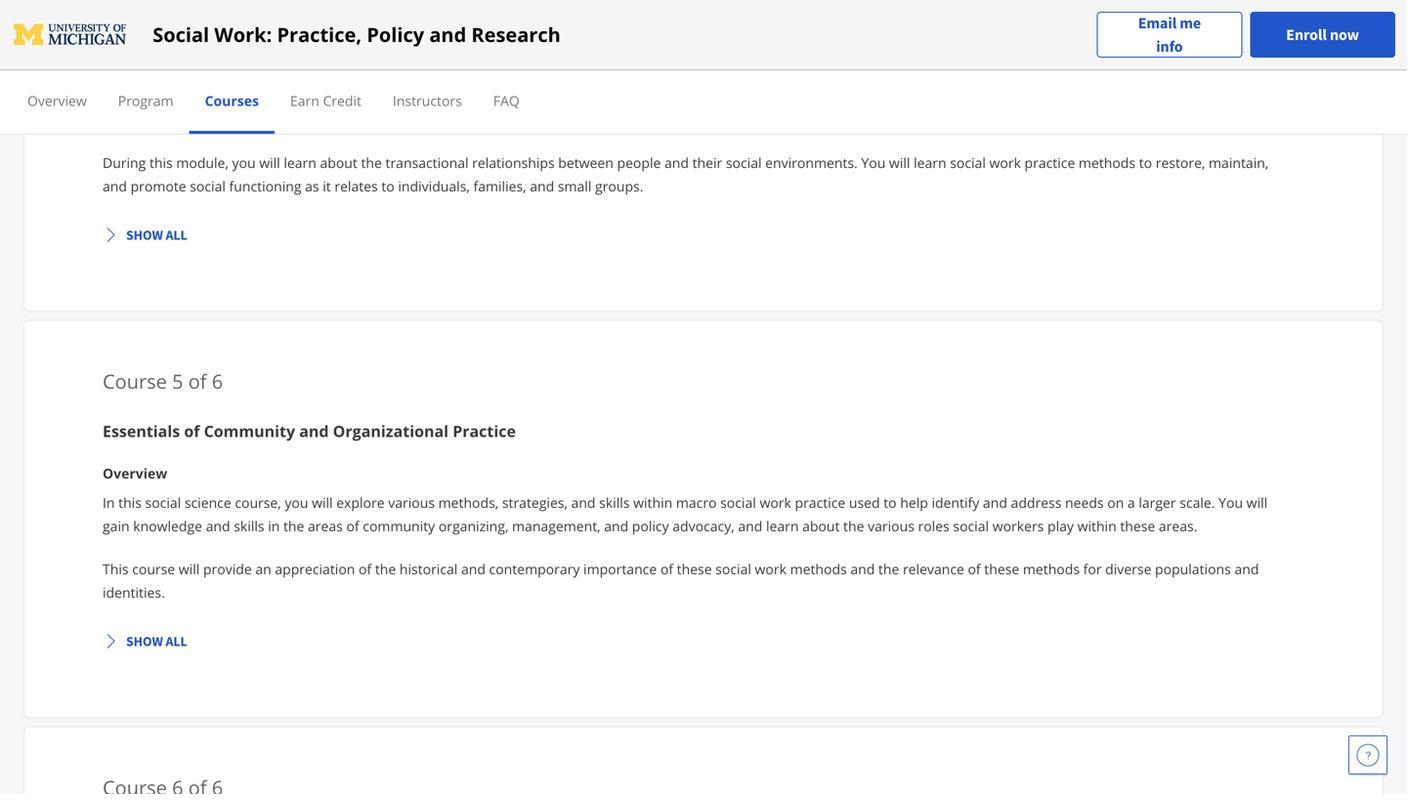 Task type: describe. For each thing, give the bounding box(es) containing it.
overview link
[[27, 91, 87, 110]]

to right relates
[[382, 177, 395, 195]]

work inside "during this module, you will learn about the transactional relationships between people and their social environments. you will learn social work practice methods to restore, maintain, and promote social functioning as it relates to individuals, families, and small groups."
[[990, 153, 1021, 172]]

course for will
[[132, 560, 175, 578]]

course
[[103, 368, 167, 395]]

of right 5
[[188, 368, 207, 395]]

work inside in this social science course, you will explore various methods, strategies, and skills within macro social work practice used to help identify and address needs on a larger scale. you will gain knowledge and skills in the areas of community organizing, management, and policy advocacy, and learn about the various roles social workers play within these areas.
[[760, 493, 791, 512]]

identities.
[[103, 583, 165, 602]]

and up provide
[[206, 517, 230, 535]]

and left the policy
[[604, 517, 629, 535]]

practice inside in this social science course, you will explore various methods, strategies, and skills within macro social work practice used to help identify and address needs on a larger scale. you will gain knowledge and skills in the areas of community organizing, management, and policy advocacy, and learn about the various roles social workers play within these areas.
[[795, 493, 846, 512]]

policy
[[632, 517, 669, 535]]

faq
[[493, 91, 520, 110]]

community
[[204, 420, 295, 441]]

5
[[172, 368, 183, 395]]

methods for social
[[1079, 153, 1136, 172]]

enroll now
[[1286, 25, 1359, 44]]

an
[[255, 560, 271, 578]]

these down the advocacy,
[[677, 560, 712, 578]]

all for promote
[[166, 226, 187, 244]]

show all button for promote
[[95, 217, 195, 252]]

diverse
[[1106, 560, 1152, 578]]

and left their
[[665, 153, 689, 172]]

roles
[[918, 517, 950, 535]]

will up functioning
[[259, 153, 280, 172]]

behavioral
[[854, 87, 921, 105]]

help
[[900, 493, 928, 512]]

during this module, you will learn about the transactional relationships between people and their social environments. you will learn social work practice methods to restore, maintain, and promote social functioning as it relates to individuals, families, and small groups.
[[103, 153, 1269, 195]]

ethnicity,
[[1104, 63, 1162, 82]]

you inside "during this module, you will learn about the transactional relationships between people and their social environments. you will learn social work practice methods to restore, maintain, and promote social functioning as it relates to individuals, families, and small groups."
[[232, 153, 256, 172]]

you inside "during this module, you will learn about the transactional relationships between people and their social environments. you will learn social work practice methods to restore, maintain, and promote social functioning as it relates to individuals, families, and small groups."
[[861, 153, 886, 172]]

on inside in this social science course, you will explore various methods, strategies, and skills within macro social work practice used to help identify and address needs on a larger scale. you will gain knowledge and skills in the areas of community organizing, management, and policy advocacy, and learn about the various roles social workers play within these areas.
[[1108, 493, 1124, 512]]

as right well
[[993, 63, 1007, 82]]

historical
[[400, 560, 458, 578]]

of right off
[[838, 87, 851, 105]]

essentials of community and organizational practice
[[103, 420, 516, 441]]

management,
[[512, 517, 601, 535]]

university of michigan image
[[12, 19, 129, 50]]

module,
[[176, 153, 229, 172]]

social work: practice, policy and research
[[153, 21, 561, 48]]

you inside in this social science course, you will explore various methods, strategies, and skills within macro social work practice used to help identify and address needs on a larger scale. you will gain knowledge and skills in the areas of community organizing, management, and policy advocacy, and learn about the various roles social workers play within these areas.
[[285, 493, 308, 512]]

show all button for identities.
[[95, 624, 195, 659]]

will up practice.
[[676, 63, 697, 82]]

the right in
[[283, 517, 304, 535]]

macro
[[676, 493, 717, 512]]

religion,
[[358, 87, 410, 105]]

earn
[[290, 91, 319, 110]]

examine
[[701, 63, 756, 82]]

course for integrates
[[132, 63, 175, 82]]

the left relevance
[[879, 560, 899, 578]]

instructors link
[[393, 91, 462, 110]]

show all for promote
[[126, 226, 187, 244]]

workers
[[993, 517, 1044, 535]]

of right essentials
[[184, 420, 200, 441]]

race,
[[1070, 63, 1101, 82]]

6
[[212, 368, 223, 395]]

concepts
[[103, 110, 160, 129]]

overview for in
[[103, 464, 167, 483]]

program
[[118, 91, 174, 110]]

practice.
[[671, 87, 725, 105]]

explore
[[336, 493, 385, 512]]

to left the 'restore,'
[[1139, 153, 1152, 172]]

skills inside this course integrates content on multiculturalism, diversity, and social justice issues. you will examine social work values and ethics as well as issues of race, ethnicity, gender, sexual orientation, socio-economic status, age, religion, and ability as these relate to social work practice. you will build off of behavioral and social science theories to inform the practice concepts and skills presented.
[[191, 110, 222, 129]]

ethics
[[906, 63, 943, 82]]

areas
[[308, 517, 343, 535]]

relevance
[[903, 560, 964, 578]]

social
[[153, 21, 209, 48]]

overview inside the certificate menu element
[[27, 91, 87, 110]]

contemporary
[[489, 560, 580, 578]]

ability
[[441, 87, 479, 105]]

justice
[[558, 63, 599, 82]]

in
[[103, 493, 115, 512]]

earn credit
[[290, 91, 362, 110]]

and down used
[[851, 560, 875, 578]]

multiculturalism,
[[319, 63, 426, 82]]

issues
[[1011, 63, 1050, 82]]

provide
[[203, 560, 252, 578]]

this course will provide an appreciation of the historical and contemporary importance of these social work methods and the relevance of these methods for diverse populations and identities.
[[103, 560, 1259, 602]]

orientation,
[[103, 87, 177, 105]]

learn inside in this social science course, you will explore various methods, strategies, and skills within macro social work practice used to help identify and address needs on a larger scale. you will gain knowledge and skills in the areas of community organizing, management, and policy advocacy, and learn about the various roles social workers play within these areas.
[[766, 517, 799, 535]]

and up faq link
[[490, 63, 515, 82]]

small
[[558, 177, 592, 195]]

economic
[[218, 87, 280, 105]]

knowledge
[[133, 517, 202, 535]]

and up workers
[[983, 493, 1008, 512]]

appreciation
[[275, 560, 355, 578]]

show all for identities.
[[126, 633, 187, 650]]

essentials
[[103, 420, 180, 441]]

of inside in this social science course, you will explore various methods, strategies, and skills within macro social work practice used to help identify and address needs on a larger scale. you will gain knowledge and skills in the areas of community organizing, management, and policy advocacy, and learn about the various roles social workers play within these areas.
[[346, 517, 359, 535]]

course,
[[235, 493, 281, 512]]

for
[[1083, 560, 1102, 578]]

populations
[[1155, 560, 1231, 578]]

people
[[617, 153, 661, 172]]

groups.
[[595, 177, 644, 195]]

research
[[471, 21, 561, 48]]

2 vertical spatial skills
[[234, 517, 264, 535]]

presented.
[[225, 110, 294, 129]]

the inside this course integrates content on multiculturalism, diversity, and social justice issues. you will examine social work values and ethics as well as issues of race, ethnicity, gender, sexual orientation, socio-economic status, age, religion, and ability as these relate to social work practice. you will build off of behavioral and social science theories to inform the practice concepts and skills presented.
[[1162, 87, 1183, 105]]

you inside in this social science course, you will explore various methods, strategies, and skills within macro social work practice used to help identify and address needs on a larger scale. you will gain knowledge and skills in the areas of community organizing, management, and policy advocacy, and learn about the various roles social workers play within these areas.
[[1219, 493, 1243, 512]]

promote
[[131, 177, 186, 195]]

and right community
[[299, 420, 329, 441]]

to down race,
[[1099, 87, 1112, 105]]

community
[[363, 517, 435, 535]]

restore,
[[1156, 153, 1205, 172]]

program link
[[118, 91, 174, 110]]

functioning
[[229, 177, 301, 195]]

you down examine
[[729, 87, 753, 105]]

issues.
[[602, 63, 645, 82]]

will down the 'behavioral'
[[889, 153, 910, 172]]

in this social science course, you will explore various methods, strategies, and skills within macro social work practice used to help identify and address needs on a larger scale. you will gain knowledge and skills in the areas of community organizing, management, and policy advocacy, and learn about the various roles social workers play within these areas.
[[103, 493, 1268, 535]]

about inside in this social science course, you will explore various methods, strategies, and skills within macro social work practice used to help identify and address needs on a larger scale. you will gain knowledge and skills in the areas of community organizing, management, and policy advocacy, and learn about the various roles social workers play within these areas.
[[802, 517, 840, 535]]

faq link
[[493, 91, 520, 110]]

the left historical
[[375, 560, 396, 578]]

and up management,
[[571, 493, 596, 512]]

and left ability
[[413, 87, 438, 105]]

will up areas
[[312, 493, 333, 512]]

a
[[1128, 493, 1135, 512]]

age,
[[329, 87, 355, 105]]

work:
[[214, 21, 272, 48]]

used
[[849, 493, 880, 512]]



Task type: locate. For each thing, give the bounding box(es) containing it.
help center image
[[1357, 744, 1380, 767]]

0 vertical spatial show all button
[[95, 217, 195, 252]]

to left the help
[[884, 493, 897, 512]]

of up 'theories'
[[1054, 63, 1066, 82]]

this inside the this course will provide an appreciation of the historical and contemporary importance of these social work methods and the relevance of these methods for diverse populations and identities.
[[103, 560, 129, 578]]

these inside in this social science course, you will explore various methods, strategies, and skills within macro social work practice used to help identify and address needs on a larger scale. you will gain knowledge and skills in the areas of community organizing, management, and policy advocacy, and learn about the various roles social workers play within these areas.
[[1120, 517, 1155, 535]]

relationships
[[472, 153, 555, 172]]

work
[[798, 63, 830, 82], [636, 87, 667, 105], [990, 153, 1021, 172], [760, 493, 791, 512], [755, 560, 787, 578]]

certificate menu element
[[12, 70, 1396, 134]]

off
[[817, 87, 834, 105]]

earn credit link
[[290, 91, 362, 110]]

will right the scale.
[[1247, 493, 1268, 512]]

course up identities.
[[132, 560, 175, 578]]

1 horizontal spatial learn
[[766, 517, 799, 535]]

1 horizontal spatial practice
[[1025, 153, 1075, 172]]

1 vertical spatial show all
[[126, 633, 187, 650]]

you
[[232, 153, 256, 172], [285, 493, 308, 512]]

2 all from the top
[[166, 633, 187, 650]]

show for promote
[[126, 226, 163, 244]]

as right ability
[[483, 87, 497, 105]]

and right the advocacy,
[[738, 517, 763, 535]]

you right environments.
[[861, 153, 886, 172]]

of
[[1054, 63, 1066, 82], [838, 87, 851, 105], [188, 368, 207, 395], [184, 420, 200, 441], [346, 517, 359, 535], [359, 560, 372, 578], [660, 560, 673, 578], [968, 560, 981, 578]]

and down the organizing,
[[461, 560, 486, 578]]

this inside this course integrates content on multiculturalism, diversity, and social justice issues. you will examine social work values and ethics as well as issues of race, ethnicity, gender, sexual orientation, socio-economic status, age, religion, and ability as these relate to social work practice. you will build off of behavioral and social science theories to inform the practice concepts and skills presented.
[[103, 63, 129, 82]]

0 vertical spatial various
[[388, 493, 435, 512]]

1 vertical spatial show all button
[[95, 624, 195, 659]]

importance
[[583, 560, 657, 578]]

this up identities.
[[103, 560, 129, 578]]

1 vertical spatial various
[[868, 517, 915, 535]]

environments.
[[765, 153, 858, 172]]

show all
[[126, 226, 187, 244], [126, 633, 187, 650]]

diversity,
[[430, 63, 487, 82]]

as left it at the top
[[305, 177, 319, 195]]

work inside the this course will provide an appreciation of the historical and contemporary importance of these social work methods and the relevance of these methods for diverse populations and identities.
[[755, 560, 787, 578]]

this for this course will provide an appreciation of the historical and contemporary importance of these social work methods and the relevance of these methods for diverse populations and identities.
[[103, 560, 129, 578]]

organizational
[[333, 420, 449, 441]]

you right the scale.
[[1219, 493, 1243, 512]]

methods,
[[438, 493, 499, 512]]

all for identities.
[[166, 633, 187, 650]]

0 horizontal spatial various
[[388, 493, 435, 512]]

course inside this course integrates content on multiculturalism, diversity, and social justice issues. you will examine social work values and ethics as well as issues of race, ethnicity, gender, sexual orientation, socio-economic status, age, religion, and ability as these relate to social work practice. you will build off of behavioral and social science theories to inform the practice concepts and skills presented.
[[132, 63, 175, 82]]

various
[[388, 493, 435, 512], [868, 517, 915, 535]]

0 vertical spatial this
[[103, 63, 129, 82]]

you up functioning
[[232, 153, 256, 172]]

1 vertical spatial overview
[[27, 91, 87, 110]]

methods for relevance
[[1023, 560, 1080, 578]]

1 course from the top
[[132, 63, 175, 82]]

enroll now button
[[1250, 12, 1396, 58]]

on up status, on the left top of page
[[299, 63, 315, 82]]

practice inside this course integrates content on multiculturalism, diversity, and social justice issues. you will examine social work values and ethics as well as issues of race, ethnicity, gender, sexual orientation, socio-economic status, age, religion, and ability as these relate to social work practice. you will build off of behavioral and social science theories to inform the practice concepts and skills presented.
[[1186, 87, 1237, 105]]

gender,
[[1166, 63, 1214, 82]]

relate
[[539, 87, 576, 105]]

1 this from the top
[[103, 63, 129, 82]]

0 vertical spatial skills
[[191, 110, 222, 129]]

will
[[676, 63, 697, 82], [756, 87, 777, 105], [259, 153, 280, 172], [889, 153, 910, 172], [312, 493, 333, 512], [1247, 493, 1268, 512], [179, 560, 200, 578]]

this for this course integrates content on multiculturalism, diversity, and social justice issues. you will examine social work values and ethics as well as issues of race, ethnicity, gender, sexual orientation, socio-economic status, age, religion, and ability as these relate to social work practice. you will build off of behavioral and social science theories to inform the practice concepts and skills presented.
[[103, 63, 129, 82]]

various down the help
[[868, 517, 915, 535]]

this up orientation,
[[103, 63, 129, 82]]

1 horizontal spatial skills
[[234, 517, 264, 535]]

integrates
[[179, 63, 243, 82]]

0 vertical spatial course
[[132, 63, 175, 82]]

2 course from the top
[[132, 560, 175, 578]]

build
[[781, 87, 813, 105]]

the down used
[[843, 517, 864, 535]]

areas.
[[1159, 517, 1198, 535]]

inform
[[1115, 87, 1158, 105]]

1 horizontal spatial this
[[149, 153, 173, 172]]

2 horizontal spatial skills
[[599, 493, 630, 512]]

of down the policy
[[660, 560, 673, 578]]

1 horizontal spatial various
[[868, 517, 915, 535]]

1 vertical spatial on
[[1108, 493, 1124, 512]]

as left well
[[947, 63, 961, 82]]

credit
[[323, 91, 362, 110]]

the inside "during this module, you will learn about the transactional relationships between people and their social environments. you will learn social work practice methods to restore, maintain, and promote social functioning as it relates to individuals, families, and small groups."
[[361, 153, 382, 172]]

within down needs
[[1078, 517, 1117, 535]]

1 horizontal spatial on
[[1108, 493, 1124, 512]]

1 vertical spatial science
[[185, 493, 231, 512]]

0 horizontal spatial this
[[118, 493, 142, 512]]

skills
[[191, 110, 222, 129], [599, 493, 630, 512], [234, 517, 264, 535]]

1 horizontal spatial you
[[285, 493, 308, 512]]

science inside in this social science course, you will explore various methods, strategies, and skills within macro social work practice used to help identify and address needs on a larger scale. you will gain knowledge and skills in the areas of community organizing, management, and policy advocacy, and learn about the various roles social workers play within these areas.
[[185, 493, 231, 512]]

1 all from the top
[[166, 226, 187, 244]]

the up relates
[[361, 153, 382, 172]]

you
[[648, 63, 673, 82], [729, 87, 753, 105], [861, 153, 886, 172], [1219, 493, 1243, 512]]

practice,
[[277, 21, 362, 48]]

and down 'during'
[[103, 177, 127, 195]]

science up knowledge
[[185, 493, 231, 512]]

1 vertical spatial skills
[[599, 493, 630, 512]]

in
[[268, 517, 280, 535]]

scale.
[[1180, 493, 1215, 512]]

families,
[[473, 177, 526, 195]]

sexual
[[1218, 63, 1259, 82]]

1 vertical spatial practice
[[1025, 153, 1075, 172]]

0 vertical spatial show all
[[126, 226, 187, 244]]

gain
[[103, 517, 130, 535]]

0 vertical spatial about
[[320, 153, 358, 172]]

will inside the this course will provide an appreciation of the historical and contemporary importance of these social work methods and the relevance of these methods for diverse populations and identities.
[[179, 560, 200, 578]]

0 vertical spatial this
[[149, 153, 173, 172]]

it
[[323, 177, 331, 195]]

individuals,
[[398, 177, 470, 195]]

courses
[[205, 91, 259, 110]]

relates
[[335, 177, 378, 195]]

0 horizontal spatial science
[[185, 493, 231, 512]]

this
[[103, 63, 129, 82], [103, 560, 129, 578]]

skills down socio-
[[191, 110, 222, 129]]

practice left used
[[795, 493, 846, 512]]

and right populations
[[1235, 560, 1259, 578]]

these down workers
[[984, 560, 1020, 578]]

instructors
[[393, 91, 462, 110]]

course inside the this course will provide an appreciation of the historical and contemporary importance of these social work methods and the relevance of these methods for diverse populations and identities.
[[132, 560, 175, 578]]

0 horizontal spatial within
[[633, 493, 673, 512]]

1 horizontal spatial science
[[992, 87, 1039, 105]]

and
[[429, 21, 466, 48], [490, 63, 515, 82], [878, 63, 902, 82], [413, 87, 438, 105], [925, 87, 949, 105], [163, 110, 188, 129], [665, 153, 689, 172], [103, 177, 127, 195], [530, 177, 554, 195], [299, 420, 329, 441], [571, 493, 596, 512], [983, 493, 1008, 512], [206, 517, 230, 535], [604, 517, 629, 535], [738, 517, 763, 535], [461, 560, 486, 578], [851, 560, 875, 578], [1235, 560, 1259, 578]]

this
[[149, 153, 173, 172], [118, 493, 142, 512]]

within up the policy
[[633, 493, 673, 512]]

learn down the 'behavioral'
[[914, 153, 947, 172]]

2 horizontal spatial learn
[[914, 153, 947, 172]]

learn right the advocacy,
[[766, 517, 799, 535]]

0 horizontal spatial practice
[[795, 493, 846, 512]]

the down "gender,"
[[1162, 87, 1183, 105]]

learn up functioning
[[284, 153, 316, 172]]

strategies,
[[502, 493, 568, 512]]

0 vertical spatial practice
[[1186, 87, 1237, 105]]

1 show all from the top
[[126, 226, 187, 244]]

email me info button
[[1097, 11, 1242, 58]]

this inside "during this module, you will learn about the transactional relationships between people and their social environments. you will learn social work practice methods to restore, maintain, and promote social functioning as it relates to individuals, families, and small groups."
[[149, 153, 173, 172]]

course up orientation,
[[132, 63, 175, 82]]

you up areas
[[285, 493, 308, 512]]

maintain,
[[1209, 153, 1269, 172]]

show down identities.
[[126, 633, 163, 650]]

show all down identities.
[[126, 633, 187, 650]]

0 horizontal spatial skills
[[191, 110, 222, 129]]

status,
[[283, 87, 325, 105]]

overview up in
[[103, 464, 167, 483]]

show all button
[[95, 217, 195, 252], [95, 624, 195, 659]]

larger
[[1139, 493, 1176, 512]]

will left the build on the right top of page
[[756, 87, 777, 105]]

2 vertical spatial practice
[[795, 493, 846, 512]]

of down explore
[[346, 517, 359, 535]]

practice down "gender,"
[[1186, 87, 1237, 105]]

as inside "during this module, you will learn about the transactional relationships between people and their social environments. you will learn social work practice methods to restore, maintain, and promote social functioning as it relates to individuals, families, and small groups."
[[305, 177, 319, 195]]

show all button down identities.
[[95, 624, 195, 659]]

to inside in this social science course, you will explore various methods, strategies, and skills within macro social work practice used to help identify and address needs on a larger scale. you will gain knowledge and skills in the areas of community organizing, management, and policy advocacy, and learn about the various roles social workers play within these areas.
[[884, 493, 897, 512]]

0 vertical spatial science
[[992, 87, 1039, 105]]

methods
[[1079, 153, 1136, 172], [790, 560, 847, 578], [1023, 560, 1080, 578]]

social inside the this course will provide an appreciation of the historical and contemporary importance of these social work methods and the relevance of these methods for diverse populations and identities.
[[716, 560, 751, 578]]

0 vertical spatial show
[[126, 226, 163, 244]]

practice inside "during this module, you will learn about the transactional relationships between people and their social environments. you will learn social work practice methods to restore, maintain, and promote social functioning as it relates to individuals, families, and small groups."
[[1025, 153, 1075, 172]]

various up community
[[388, 493, 435, 512]]

this right in
[[118, 493, 142, 512]]

1 horizontal spatial about
[[802, 517, 840, 535]]

between
[[558, 153, 614, 172]]

1 vertical spatial about
[[802, 517, 840, 535]]

1 show from the top
[[126, 226, 163, 244]]

skills up management,
[[599, 493, 630, 512]]

email me info
[[1138, 13, 1201, 56]]

this for in
[[118, 493, 142, 512]]

of right appreciation on the bottom left of the page
[[359, 560, 372, 578]]

and down ethics
[[925, 87, 949, 105]]

show all button down the promote
[[95, 217, 195, 252]]

this inside in this social science course, you will explore various methods, strategies, and skills within macro social work practice used to help identify and address needs on a larger scale. you will gain knowledge and skills in the areas of community organizing, management, and policy advocacy, and learn about the various roles social workers play within these areas.
[[118, 493, 142, 512]]

well
[[964, 63, 990, 82]]

0 vertical spatial on
[[299, 63, 315, 82]]

overview for this
[[103, 34, 167, 53]]

show
[[126, 226, 163, 244], [126, 633, 163, 650]]

practice down 'theories'
[[1025, 153, 1075, 172]]

2 this from the top
[[103, 560, 129, 578]]

2 vertical spatial overview
[[103, 464, 167, 483]]

methods inside "during this module, you will learn about the transactional relationships between people and their social environments. you will learn social work practice methods to restore, maintain, and promote social functioning as it relates to individuals, families, and small groups."
[[1079, 153, 1136, 172]]

you right issues.
[[648, 63, 673, 82]]

1 vertical spatial this
[[118, 493, 142, 512]]

1 vertical spatial course
[[132, 560, 175, 578]]

overview down university of michigan image
[[27, 91, 87, 110]]

these left relate
[[500, 87, 536, 105]]

this for during
[[149, 153, 173, 172]]

1 vertical spatial this
[[103, 560, 129, 578]]

about inside "during this module, you will learn about the transactional relationships between people and their social environments. you will learn social work practice methods to restore, maintain, and promote social functioning as it relates to individuals, families, and small groups."
[[320, 153, 358, 172]]

2 show from the top
[[126, 633, 163, 650]]

this up the promote
[[149, 153, 173, 172]]

will left provide
[[179, 560, 200, 578]]

1 vertical spatial you
[[285, 493, 308, 512]]

0 vertical spatial overview
[[103, 34, 167, 53]]

0 vertical spatial all
[[166, 226, 187, 244]]

0 horizontal spatial on
[[299, 63, 315, 82]]

their
[[693, 153, 722, 172]]

0 horizontal spatial about
[[320, 153, 358, 172]]

science down issues
[[992, 87, 1039, 105]]

2 show all from the top
[[126, 633, 187, 650]]

and up 'diversity,'
[[429, 21, 466, 48]]

0 horizontal spatial learn
[[284, 153, 316, 172]]

show down the promote
[[126, 226, 163, 244]]

me
[[1180, 13, 1201, 33]]

0 vertical spatial you
[[232, 153, 256, 172]]

play
[[1048, 517, 1074, 535]]

overview up orientation,
[[103, 34, 167, 53]]

and left small
[[530, 177, 554, 195]]

0 vertical spatial within
[[633, 493, 673, 512]]

course 5 of 6
[[103, 368, 223, 395]]

these down a
[[1120, 517, 1155, 535]]

2 show all button from the top
[[95, 624, 195, 659]]

on inside this course integrates content on multiculturalism, diversity, and social justice issues. you will examine social work values and ethics as well as issues of race, ethnicity, gender, sexual orientation, socio-economic status, age, religion, and ability as these relate to social work practice. you will build off of behavioral and social science theories to inform the practice concepts and skills presented.
[[299, 63, 315, 82]]

the
[[1162, 87, 1183, 105], [361, 153, 382, 172], [283, 517, 304, 535], [843, 517, 864, 535], [375, 560, 396, 578], [879, 560, 899, 578]]

on
[[299, 63, 315, 82], [1108, 493, 1124, 512]]

science
[[992, 87, 1039, 105], [185, 493, 231, 512]]

show all down the promote
[[126, 226, 187, 244]]

advocacy,
[[673, 517, 735, 535]]

of right relevance
[[968, 560, 981, 578]]

enroll
[[1286, 25, 1327, 44]]

1 vertical spatial within
[[1078, 517, 1117, 535]]

organizing,
[[439, 517, 509, 535]]

this course integrates content on multiculturalism, diversity, and social justice issues. you will examine social work values and ethics as well as issues of race, ethnicity, gender, sexual orientation, socio-economic status, age, religion, and ability as these relate to social work practice. you will build off of behavioral and social science theories to inform the practice concepts and skills presented.
[[103, 63, 1259, 129]]

2 horizontal spatial practice
[[1186, 87, 1237, 105]]

needs
[[1065, 493, 1104, 512]]

1 horizontal spatial within
[[1078, 517, 1117, 535]]

socio-
[[180, 87, 218, 105]]

and down socio-
[[163, 110, 188, 129]]

0 horizontal spatial you
[[232, 153, 256, 172]]

1 show all button from the top
[[95, 217, 195, 252]]

science inside this course integrates content on multiculturalism, diversity, and social justice issues. you will examine social work values and ethics as well as issues of race, ethnicity, gender, sexual orientation, socio-economic status, age, religion, and ability as these relate to social work practice. you will build off of behavioral and social science theories to inform the practice concepts and skills presented.
[[992, 87, 1039, 105]]

these inside this course integrates content on multiculturalism, diversity, and social justice issues. you will examine social work values and ethics as well as issues of race, ethnicity, gender, sexual orientation, socio-economic status, age, religion, and ability as these relate to social work practice. you will build off of behavioral and social science theories to inform the practice concepts and skills presented.
[[500, 87, 536, 105]]

1 vertical spatial show
[[126, 633, 163, 650]]

show for identities.
[[126, 633, 163, 650]]

values
[[834, 63, 874, 82]]

during
[[103, 153, 146, 172]]

to down justice
[[579, 87, 593, 105]]

skills left in
[[234, 517, 264, 535]]

1 vertical spatial all
[[166, 633, 187, 650]]

and up the 'behavioral'
[[878, 63, 902, 82]]

as
[[947, 63, 961, 82], [993, 63, 1007, 82], [483, 87, 497, 105], [305, 177, 319, 195]]

course
[[132, 63, 175, 82], [132, 560, 175, 578]]

on left a
[[1108, 493, 1124, 512]]



Task type: vqa. For each thing, say whether or not it's contained in the screenshot.
top Data
no



